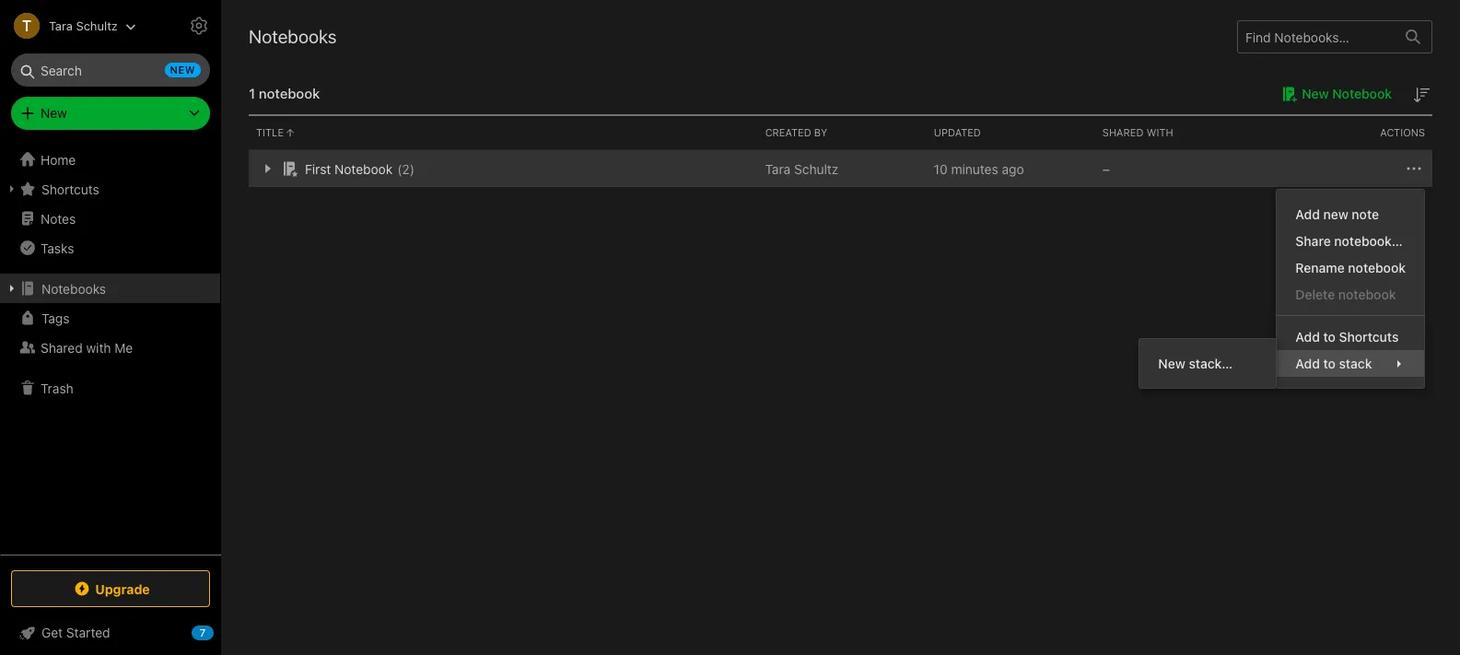 Task type: describe. For each thing, give the bounding box(es) containing it.
home
[[41, 152, 76, 167]]

new search field
[[24, 53, 201, 87]]

notebook for first
[[335, 161, 393, 176]]

created
[[765, 126, 812, 138]]

Search text field
[[24, 53, 197, 87]]

with
[[1147, 126, 1174, 138]]

actions
[[1381, 126, 1425, 138]]

click to collapse image
[[214, 621, 228, 643]]

share notebook…
[[1296, 233, 1403, 249]]

schultz inside first notebook row
[[794, 161, 839, 176]]

new for new notebook
[[1302, 86, 1329, 101]]

–
[[1103, 161, 1110, 176]]

7
[[200, 627, 206, 639]]

arrow image
[[256, 158, 278, 180]]

tara schultz inside account "field"
[[49, 18, 118, 33]]

trash
[[41, 380, 73, 396]]

notes link
[[0, 204, 220, 233]]

created by button
[[758, 116, 927, 149]]

note
[[1352, 207, 1379, 222]]

new notebook button
[[1276, 83, 1392, 105]]

add to shortcuts
[[1296, 329, 1399, 345]]

updated button
[[927, 116, 1095, 149]]

home link
[[0, 145, 221, 174]]

tara schultz inside first notebook row
[[765, 161, 839, 176]]

notebook for delete notebook
[[1339, 287, 1396, 302]]

(
[[397, 161, 402, 176]]

created by
[[765, 126, 828, 138]]

tara inside account "field"
[[49, 18, 73, 33]]

new inside new search box
[[170, 64, 195, 76]]

new stack… link
[[1140, 350, 1277, 377]]

add to stack menu item
[[1277, 350, 1425, 377]]

shared with me link
[[0, 333, 220, 362]]

notebook for new
[[1333, 86, 1392, 101]]

tags
[[41, 310, 69, 326]]

notebook…
[[1335, 233, 1403, 249]]

More actions field
[[1403, 157, 1425, 180]]

add for add to shortcuts
[[1296, 329, 1320, 345]]

1
[[249, 85, 255, 101]]

updated
[[934, 126, 981, 138]]

minutes
[[951, 161, 999, 176]]

1 notebook
[[249, 85, 320, 101]]

title button
[[249, 116, 758, 149]]

sort options image
[[1411, 84, 1433, 106]]

new notebook
[[1302, 86, 1392, 101]]

expand notebooks image
[[5, 281, 19, 296]]

tree containing home
[[0, 145, 221, 554]]

delete notebook link
[[1277, 281, 1425, 308]]

add to stack link
[[1277, 350, 1425, 377]]

title
[[256, 126, 284, 138]]

delete
[[1296, 287, 1335, 302]]

started
[[66, 625, 110, 640]]

shared with button
[[1095, 116, 1264, 149]]

trash link
[[0, 373, 220, 403]]

stack…
[[1189, 356, 1233, 371]]

tasks button
[[0, 233, 220, 263]]

row group inside notebooks "element"
[[249, 150, 1433, 187]]

to for stack
[[1324, 356, 1336, 371]]

Add to stack field
[[1277, 350, 1425, 377]]

new inside the add new note link
[[1324, 207, 1349, 222]]

get started
[[41, 625, 110, 640]]

shared
[[41, 340, 83, 355]]

shared
[[1103, 126, 1144, 138]]

with
[[86, 340, 111, 355]]

new stack…
[[1159, 356, 1233, 371]]

add to stack
[[1296, 356, 1372, 371]]

shortcuts inside button
[[41, 181, 99, 197]]

stack
[[1339, 356, 1372, 371]]



Task type: vqa. For each thing, say whether or not it's contained in the screenshot.
Notebooks to the right
yes



Task type: locate. For each thing, give the bounding box(es) containing it.
1 vertical spatial shortcuts
[[1339, 329, 1399, 345]]

0 vertical spatial add
[[1296, 207, 1320, 222]]

add to shortcuts link
[[1277, 324, 1425, 350]]

tasks
[[41, 240, 74, 256]]

shared with
[[1103, 126, 1174, 138]]

0 vertical spatial new
[[1302, 86, 1329, 101]]

notebook for rename notebook
[[1348, 260, 1406, 276]]

more actions image
[[1403, 158, 1425, 180]]

1 vertical spatial new
[[41, 105, 67, 121]]

1 vertical spatial tara schultz
[[765, 161, 839, 176]]

new
[[1302, 86, 1329, 101], [41, 105, 67, 121], [1159, 356, 1186, 371]]

schultz inside account "field"
[[76, 18, 118, 33]]

schultz down by
[[794, 161, 839, 176]]

add inside "link"
[[1296, 329, 1320, 345]]

notebook right 1
[[259, 85, 320, 101]]

shortcuts down home
[[41, 181, 99, 197]]

upgrade
[[95, 581, 150, 597]]

2 horizontal spatial new
[[1302, 86, 1329, 101]]

notebook up actions button
[[1333, 86, 1392, 101]]

notebook down rename notebook
[[1339, 287, 1396, 302]]

new button
[[11, 97, 210, 130]]

notebook inside button
[[1333, 86, 1392, 101]]

first notebook row
[[249, 150, 1433, 187]]

0 vertical spatial shortcuts
[[41, 181, 99, 197]]

new inside 'new stack…' link
[[1159, 356, 1186, 371]]

Account field
[[0, 7, 136, 44]]

row group
[[249, 150, 1433, 187]]

shared with me
[[41, 340, 133, 355]]

1 to from the top
[[1324, 329, 1336, 345]]

2 vertical spatial notebook
[[1339, 287, 1396, 302]]

schultz
[[76, 18, 118, 33], [794, 161, 839, 176]]

tara schultz down created by at top right
[[765, 161, 839, 176]]

notebooks
[[249, 26, 337, 47], [41, 281, 106, 296]]

notebooks inside tree
[[41, 281, 106, 296]]

1 horizontal spatial new
[[1159, 356, 1186, 371]]

0 vertical spatial notebook
[[259, 85, 320, 101]]

1 horizontal spatial shortcuts
[[1339, 329, 1399, 345]]

1 add from the top
[[1296, 207, 1320, 222]]

new down settings image
[[170, 64, 195, 76]]

notebooks link
[[0, 274, 220, 303]]

0 horizontal spatial new
[[41, 105, 67, 121]]

me
[[115, 340, 133, 355]]

0 vertical spatial tara
[[49, 18, 73, 33]]

1 vertical spatial to
[[1324, 356, 1336, 371]]

1 vertical spatial tara
[[765, 161, 791, 176]]

tags button
[[0, 303, 220, 333]]

to inside 'link'
[[1324, 356, 1336, 371]]

to up add to stack
[[1324, 329, 1336, 345]]

tara inside first notebook row
[[765, 161, 791, 176]]

10 minutes ago
[[934, 161, 1024, 176]]

0 vertical spatial to
[[1324, 329, 1336, 345]]

notebook inside "element"
[[259, 85, 320, 101]]

new up actions button
[[1302, 86, 1329, 101]]

add for add to stack
[[1296, 356, 1320, 371]]

by
[[814, 126, 828, 138]]

0 vertical spatial notebooks
[[249, 26, 337, 47]]

tara up search text box at top
[[49, 18, 73, 33]]

notebook
[[1333, 86, 1392, 101], [335, 161, 393, 176]]

first notebook ( 2 )
[[305, 161, 415, 176]]

to left stack
[[1324, 356, 1336, 371]]

actions button
[[1264, 116, 1433, 149]]

new left stack…
[[1159, 356, 1186, 371]]

3 add from the top
[[1296, 356, 1320, 371]]

tara schultz up search text box at top
[[49, 18, 118, 33]]

10
[[934, 161, 948, 176]]

notes
[[41, 211, 76, 226]]

2
[[402, 161, 410, 176]]

notebook inside row
[[335, 161, 393, 176]]

notebook
[[259, 85, 320, 101], [1348, 260, 1406, 276], [1339, 287, 1396, 302]]

rename notebook
[[1296, 260, 1406, 276]]

2 vertical spatial add
[[1296, 356, 1320, 371]]

to for shortcuts
[[1324, 329, 1336, 345]]

schultz up search text box at top
[[76, 18, 118, 33]]

new for new stack…
[[1159, 356, 1186, 371]]

settings image
[[188, 15, 210, 37]]

tara down created
[[765, 161, 791, 176]]

0 horizontal spatial tara
[[49, 18, 73, 33]]

Help and Learning task checklist field
[[0, 618, 221, 648]]

dropdown list menu
[[1277, 201, 1425, 377]]

ago
[[1002, 161, 1024, 176]]

new left "note"
[[1324, 207, 1349, 222]]

tara schultz
[[49, 18, 118, 33], [765, 161, 839, 176]]

0 vertical spatial schultz
[[76, 18, 118, 33]]

share
[[1296, 233, 1331, 249]]

1 vertical spatial schultz
[[794, 161, 839, 176]]

shortcuts button
[[0, 174, 220, 204]]

2 to from the top
[[1324, 356, 1336, 371]]

notebooks up 1 notebook
[[249, 26, 337, 47]]

to inside "link"
[[1324, 329, 1336, 345]]

1 vertical spatial notebook
[[335, 161, 393, 176]]

1 vertical spatial new
[[1324, 207, 1349, 222]]

1 horizontal spatial schultz
[[794, 161, 839, 176]]

notebook left (
[[335, 161, 393, 176]]

delete notebook
[[1296, 287, 1396, 302]]

notebooks inside "element"
[[249, 26, 337, 47]]

1 vertical spatial notebooks
[[41, 281, 106, 296]]

notebooks up tags
[[41, 281, 106, 296]]

1 vertical spatial notebook
[[1348, 260, 1406, 276]]

1 horizontal spatial new
[[1324, 207, 1349, 222]]

)
[[410, 161, 415, 176]]

new inside new notebook button
[[1302, 86, 1329, 101]]

Find Notebooks… text field
[[1238, 22, 1395, 52]]

2 vertical spatial new
[[1159, 356, 1186, 371]]

0 horizontal spatial notebook
[[335, 161, 393, 176]]

add
[[1296, 207, 1320, 222], [1296, 329, 1320, 345], [1296, 356, 1320, 371]]

1 horizontal spatial tara
[[765, 161, 791, 176]]

notebooks element
[[221, 0, 1460, 655]]

add down add to shortcuts
[[1296, 356, 1320, 371]]

tara
[[49, 18, 73, 33], [765, 161, 791, 176]]

tree
[[0, 145, 221, 554]]

notebook for 1 notebook
[[259, 85, 320, 101]]

0 horizontal spatial shortcuts
[[41, 181, 99, 197]]

0 horizontal spatial new
[[170, 64, 195, 76]]

0 horizontal spatial schultz
[[76, 18, 118, 33]]

2 add from the top
[[1296, 329, 1320, 345]]

0 vertical spatial tara schultz
[[49, 18, 118, 33]]

add up add to stack
[[1296, 329, 1320, 345]]

0 vertical spatial new
[[170, 64, 195, 76]]

share notebook… link
[[1277, 228, 1425, 254]]

new inside new popup button
[[41, 105, 67, 121]]

shortcuts inside "link"
[[1339, 329, 1399, 345]]

add up share
[[1296, 207, 1320, 222]]

add inside the 'add to stack' 'link'
[[1296, 356, 1320, 371]]

new up home
[[41, 105, 67, 121]]

0 vertical spatial notebook
[[1333, 86, 1392, 101]]

Sort field
[[1411, 83, 1433, 106]]

1 horizontal spatial notebook
[[1333, 86, 1392, 101]]

notebook down notebook…
[[1348, 260, 1406, 276]]

to
[[1324, 329, 1336, 345], [1324, 356, 1336, 371]]

1 horizontal spatial notebooks
[[249, 26, 337, 47]]

rename
[[1296, 260, 1345, 276]]

0 horizontal spatial tara schultz
[[49, 18, 118, 33]]

shortcuts
[[41, 181, 99, 197], [1339, 329, 1399, 345]]

add new note link
[[1277, 201, 1425, 228]]

add for add new note
[[1296, 207, 1320, 222]]

upgrade button
[[11, 570, 210, 607]]

first
[[305, 161, 331, 176]]

new
[[170, 64, 195, 76], [1324, 207, 1349, 222]]

new for new
[[41, 105, 67, 121]]

0 horizontal spatial notebooks
[[41, 281, 106, 296]]

1 horizontal spatial tara schultz
[[765, 161, 839, 176]]

shortcuts up stack
[[1339, 329, 1399, 345]]

rename notebook link
[[1277, 254, 1425, 281]]

add new note
[[1296, 207, 1379, 222]]

1 vertical spatial add
[[1296, 329, 1320, 345]]

row group containing first notebook
[[249, 150, 1433, 187]]

get
[[41, 625, 63, 640]]



